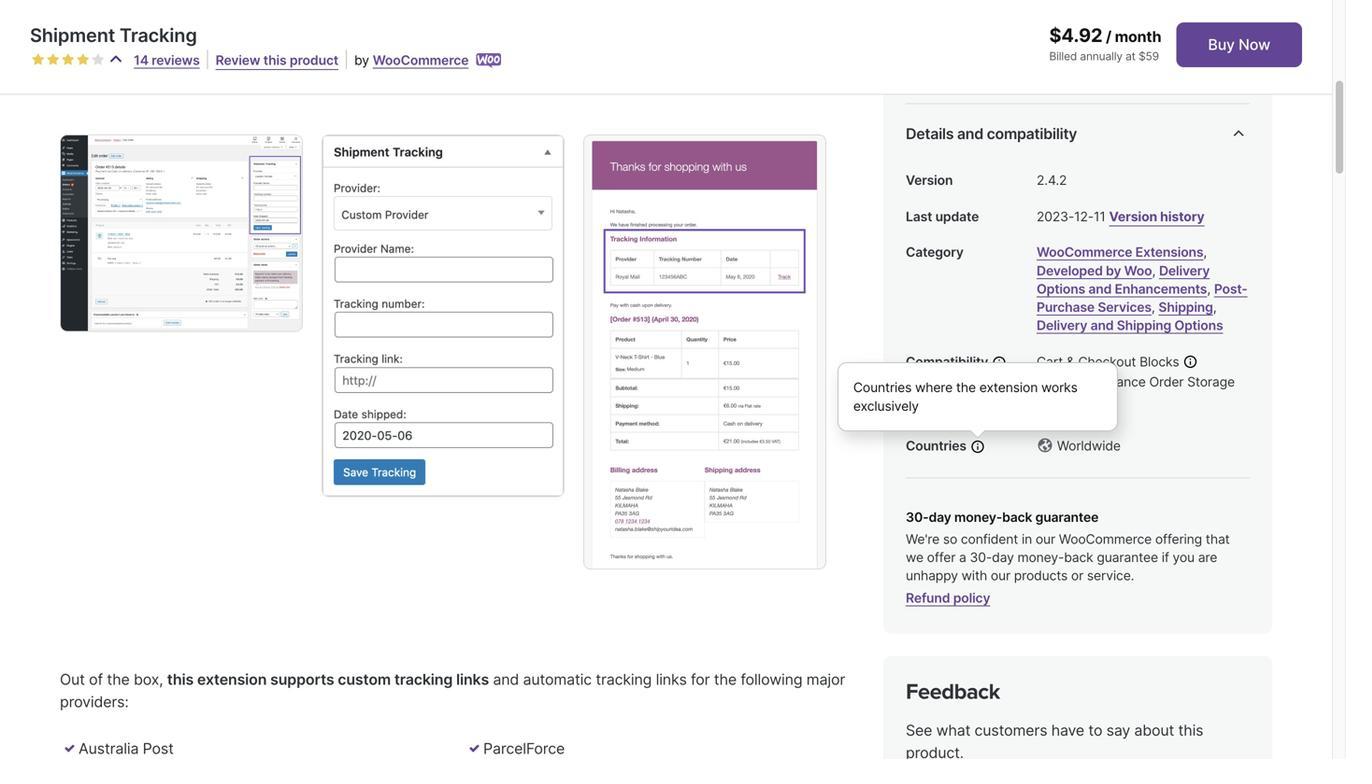 Task type: vqa. For each thing, say whether or not it's contained in the screenshot.
Breadcrumb element
no



Task type: describe. For each thing, give the bounding box(es) containing it.
compatibility
[[906, 354, 988, 370]]

1 links from the left
[[456, 671, 489, 690]]

delivery inside , shipping , delivery and shipping options
[[1037, 318, 1087, 334]]

services
[[1098, 300, 1152, 315]]

0 horizontal spatial with
[[193, 22, 222, 41]]

the for emails , the page in their account section.
[[510, 45, 533, 63]]

14
[[134, 52, 149, 68]]

you
[[1173, 550, 1195, 566]]

product
[[290, 52, 338, 68]]

and automatic tracking links for the following major providers:
[[60, 671, 845, 712]]

post
[[143, 740, 174, 759]]

tracking inside provide customers with an easy way to track their shipment with woocommerce shipment tracking. after adding details to an order, the tracking information will appear in
[[219, 45, 275, 63]]

offering
[[1155, 532, 1202, 548]]

1 horizontal spatial with
[[477, 22, 506, 41]]

adding
[[796, 22, 843, 41]]

at
[[1126, 50, 1136, 63]]

in inside 30-day money-back guarantee we're so confident in our woocommerce offering that we offer a 30-day money-back guarantee if you are unhappy with our products or service. refund policy
[[1022, 532, 1032, 548]]

appear
[[388, 45, 436, 63]]

offer
[[927, 550, 956, 566]]

post- purchase services
[[1037, 281, 1248, 315]]

view documentation link
[[937, 14, 1219, 51]]

1 vertical spatial shipping
[[1117, 318, 1171, 334]]

are
[[1198, 550, 1217, 566]]

high
[[1037, 374, 1064, 390]]

order
[[1149, 374, 1184, 390]]

countries where the extension works exclusively
[[853, 380, 1081, 414]]

australia post
[[79, 740, 174, 759]]

if
[[1162, 550, 1169, 566]]

1 vertical spatial 30-
[[970, 550, 992, 566]]

1 vertical spatial version
[[1109, 209, 1157, 225]]

checkout
[[1078, 354, 1136, 370]]

rate product 3 stars image
[[62, 53, 75, 66]]

way
[[284, 22, 312, 41]]

update
[[935, 209, 979, 225]]

their inside the emails , the page in their account section.
[[115, 67, 146, 86]]

for
[[691, 671, 710, 690]]

major
[[806, 671, 845, 690]]

or
[[1071, 569, 1084, 584]]

0 horizontal spatial our
[[991, 569, 1011, 584]]

automatic
[[523, 671, 592, 690]]

section.
[[210, 67, 264, 86]]

provide customers with an easy way to track their shipment with woocommerce shipment tracking. after adding details to an order, the tracking information will appear in
[[60, 22, 843, 63]]

, shipping , delivery and shipping options
[[1037, 300, 1223, 334]]

buy now link
[[1176, 22, 1302, 67]]

emails , the page in their account section.
[[60, 45, 537, 86]]

woocommerce extensions link
[[1037, 245, 1203, 261]]

worldwide
[[1053, 438, 1121, 454]]

see
[[906, 722, 932, 740]]

post- purchase services link
[[1037, 281, 1248, 315]]

14 reviews
[[134, 52, 200, 68]]

0 vertical spatial our
[[1036, 532, 1055, 548]]

review this product button
[[216, 51, 338, 70]]

buy now
[[1208, 36, 1270, 54]]

developed by woo link
[[1037, 263, 1152, 279]]

service.
[[1087, 569, 1134, 584]]

out
[[60, 671, 85, 690]]

box,
[[134, 671, 163, 690]]

what
[[936, 722, 970, 740]]

emails
[[456, 45, 502, 63]]

2023-
[[1037, 209, 1074, 225]]

documentation
[[1048, 24, 1141, 40]]

1 horizontal spatial tracking
[[394, 671, 453, 690]]

extensions
[[1135, 245, 1203, 261]]

options inside delivery options and enhancements ,
[[1037, 281, 1085, 297]]

order,
[[148, 45, 188, 63]]

0 vertical spatial day
[[929, 510, 951, 526]]

details and compatibility
[[906, 125, 1077, 143]]

history
[[1160, 209, 1205, 225]]

policy
[[953, 591, 990, 606]]

buy
[[1208, 36, 1235, 54]]

woocommerce inside provide customers with an easy way to track their shipment with woocommerce shipment tracking. after adding details to an order, the tracking information will appear in
[[510, 22, 617, 41]]

(hpos)
[[1037, 395, 1081, 411]]

the inside provide customers with an easy way to track their shipment with woocommerce shipment tracking. after adding details to an order, the tracking information will appear in
[[192, 45, 215, 63]]

delivery options and enhancements link
[[1037, 263, 1210, 297]]

the for out of the box, this extension supports custom tracking links
[[107, 671, 130, 690]]

out of the box, this extension supports custom tracking links
[[60, 671, 489, 690]]

2023-12-11 version history
[[1037, 209, 1205, 225]]

information
[[279, 45, 357, 63]]

billed
[[1049, 50, 1077, 63]]

by inside woocommerce extensions , developed by woo ,
[[1106, 263, 1121, 279]]

0 vertical spatial an
[[226, 22, 243, 41]]

in inside provide customers with an easy way to track their shipment with woocommerce shipment tracking. after adding details to an order, the tracking information will appear in
[[440, 45, 452, 63]]

refund policy link
[[906, 591, 990, 606]]

purchase
[[1037, 300, 1095, 315]]

with inside 30-day money-back guarantee we're so confident in our woocommerce offering that we offer a 30-day money-back guarantee if you are unhappy with our products or service. refund policy
[[961, 569, 987, 584]]

chevron up image
[[1227, 123, 1250, 145]]

1 vertical spatial guarantee
[[1097, 550, 1158, 566]]

of
[[89, 671, 103, 690]]

, inside the emails , the page in their account section.
[[502, 45, 506, 63]]

tracking
[[120, 24, 197, 47]]

storage
[[1187, 374, 1235, 390]]

, inside delivery options and enhancements ,
[[1207, 281, 1211, 297]]

refund
[[906, 591, 950, 606]]

works
[[1041, 380, 1078, 396]]

their inside provide customers with an easy way to track their shipment with woocommerce shipment tracking. after adding details to an order, the tracking information will appear in
[[373, 22, 405, 41]]

page
[[60, 67, 95, 86]]

review this product
[[216, 52, 338, 68]]

the for countries where the extension works exclusively
[[956, 380, 976, 396]]

developed
[[1037, 263, 1103, 279]]

tracking inside and automatic tracking links for the following major providers:
[[596, 671, 652, 690]]

customers inside see what customers have to say about this product.
[[975, 722, 1047, 740]]

$59
[[1139, 50, 1159, 63]]

rate product 2 stars image
[[47, 53, 60, 66]]

developed by woocommerce image
[[476, 53, 501, 68]]

that
[[1206, 532, 1230, 548]]

last update
[[906, 209, 979, 225]]

blocks
[[1140, 354, 1179, 370]]

1 horizontal spatial day
[[992, 550, 1014, 566]]

this inside review this product button
[[263, 52, 287, 68]]

0 horizontal spatial by
[[354, 52, 369, 68]]

now
[[1239, 36, 1270, 54]]

options inside , shipping , delivery and shipping options
[[1174, 318, 1223, 334]]

cart
[[1037, 354, 1063, 370]]

, down post- at the top of the page
[[1213, 300, 1217, 315]]

12-
[[1074, 209, 1094, 225]]



Task type: locate. For each thing, give the bounding box(es) containing it.
exclusively
[[853, 399, 919, 414]]

day
[[929, 510, 951, 526], [992, 550, 1014, 566]]

easy
[[247, 22, 280, 41]]

0 horizontal spatial options
[[1037, 281, 1085, 297]]

shipment
[[621, 22, 686, 41], [30, 24, 115, 47]]

tracking right custom
[[394, 671, 453, 690]]

30-
[[906, 510, 929, 526], [970, 550, 992, 566]]

1 vertical spatial this
[[167, 671, 194, 690]]

annually
[[1080, 50, 1123, 63]]

2 horizontal spatial this
[[1178, 722, 1203, 740]]

0 horizontal spatial version
[[906, 172, 953, 188]]

0 horizontal spatial this
[[167, 671, 194, 690]]

this down the easy
[[263, 52, 287, 68]]

customers
[[116, 22, 189, 41], [975, 722, 1047, 740]]

day up so
[[929, 510, 951, 526]]

view documentation
[[1015, 24, 1141, 40]]

0 horizontal spatial in
[[99, 67, 111, 86]]

our down confident
[[991, 569, 1011, 584]]

1 vertical spatial money-
[[1017, 550, 1064, 566]]

with up review
[[193, 22, 222, 41]]

delivery
[[1159, 263, 1210, 279], [1037, 318, 1087, 334]]

the right for
[[714, 671, 737, 690]]

extension left supports
[[197, 671, 267, 690]]

2.4.2
[[1037, 172, 1067, 188]]

tracking
[[219, 45, 275, 63], [394, 671, 453, 690], [596, 671, 652, 690]]

options down the shipping link
[[1174, 318, 1223, 334]]

and inside , shipping , delivery and shipping options
[[1090, 318, 1114, 334]]

extension down the cart
[[979, 380, 1038, 396]]

1 vertical spatial delivery
[[1037, 318, 1087, 334]]

an
[[226, 22, 243, 41], [127, 45, 144, 63]]

and inside and automatic tracking links for the following major providers:
[[493, 671, 519, 690]]

back up the or
[[1064, 550, 1093, 566]]

1 vertical spatial an
[[127, 45, 144, 63]]

30- up we're on the right of the page
[[906, 510, 929, 526]]

2 vertical spatial in
[[1022, 532, 1032, 548]]

performance
[[1068, 374, 1146, 390]]

review
[[216, 52, 260, 68]]

1 vertical spatial customers
[[975, 722, 1047, 740]]

0 vertical spatial 30-
[[906, 510, 929, 526]]

and
[[957, 125, 983, 143], [1088, 281, 1112, 297], [1090, 318, 1114, 334], [493, 671, 519, 690]]

2 horizontal spatial to
[[1088, 722, 1102, 740]]

with
[[193, 22, 222, 41], [477, 22, 506, 41], [961, 569, 987, 584]]

the down compatibility
[[956, 380, 976, 396]]

0 horizontal spatial back
[[1002, 510, 1032, 526]]

, right developed by woocommerce image
[[502, 45, 506, 63]]

about
[[1134, 722, 1174, 740]]

0 vertical spatial by
[[354, 52, 369, 68]]

tracking right automatic
[[596, 671, 652, 690]]

1 horizontal spatial by
[[1106, 263, 1121, 279]]

tracking.
[[690, 22, 754, 41]]

guarantee
[[1035, 510, 1099, 526], [1097, 550, 1158, 566]]

30-day money-back guarantee we're so confident in our woocommerce offering that we offer a 30-day money-back guarantee if you are unhappy with our products or service. refund policy
[[906, 510, 1230, 606]]

1 horizontal spatial to
[[316, 22, 330, 41]]

1 horizontal spatial an
[[226, 22, 243, 41]]

track
[[334, 22, 369, 41]]

0 horizontal spatial extension
[[197, 671, 267, 690]]

feedback
[[906, 679, 1000, 706]]

money- up confident
[[954, 510, 1002, 526]]

countries
[[853, 380, 912, 396], [906, 438, 966, 454]]

say
[[1106, 722, 1130, 740]]

see what customers have to say about this product.
[[906, 722, 1203, 760]]

customers left have
[[975, 722, 1047, 740]]

and right details
[[957, 125, 983, 143]]

1 vertical spatial to
[[109, 45, 123, 63]]

, left post- at the top of the page
[[1207, 281, 1211, 297]]

extension inside the countries where the extension works exclusively
[[979, 380, 1038, 396]]

category
[[906, 245, 963, 261]]

in inside the emails , the page in their account section.
[[99, 67, 111, 86]]

our up products
[[1036, 532, 1055, 548]]

and down the services
[[1090, 318, 1114, 334]]

0 horizontal spatial links
[[456, 671, 489, 690]]

shipment
[[409, 22, 473, 41]]

0 vertical spatial back
[[1002, 510, 1032, 526]]

1 horizontal spatial customers
[[975, 722, 1047, 740]]

customers inside provide customers with an easy way to track their shipment with woocommerce shipment tracking. after adding details to an order, the tracking information will appear in
[[116, 22, 189, 41]]

1 vertical spatial extension
[[197, 671, 267, 690]]

provide
[[60, 22, 112, 41]]

this inside see what customers have to say about this product.
[[1178, 722, 1203, 740]]

11
[[1094, 209, 1106, 225]]

countries inside the countries where the extension works exclusively
[[853, 380, 912, 396]]

last
[[906, 209, 932, 225]]

1 horizontal spatial shipment
[[621, 22, 686, 41]]

after
[[758, 22, 792, 41]]

countries where the extension works exclusively tooltip
[[837, 363, 1118, 432]]

to right rate product 5 stars image on the top
[[109, 45, 123, 63]]

countries for countries where the extension works exclusively
[[853, 380, 912, 396]]

month
[[1115, 28, 1161, 46]]

1 horizontal spatial this
[[263, 52, 287, 68]]

links left automatic
[[456, 671, 489, 690]]

a
[[959, 550, 966, 566]]

1 horizontal spatial options
[[1174, 318, 1223, 334]]

money- up products
[[1017, 550, 1064, 566]]

0 vertical spatial money-
[[954, 510, 1002, 526]]

1 horizontal spatial back
[[1064, 550, 1093, 566]]

0 vertical spatial customers
[[116, 22, 189, 41]]

shipping down enhancements
[[1159, 300, 1213, 315]]

2 vertical spatial this
[[1178, 722, 1203, 740]]

options up purchase
[[1037, 281, 1085, 297]]

1 vertical spatial day
[[992, 550, 1014, 566]]

0 vertical spatial their
[[373, 22, 405, 41]]

2 vertical spatial to
[[1088, 722, 1102, 740]]

1 vertical spatial back
[[1064, 550, 1093, 566]]

, down enhancements
[[1152, 300, 1155, 315]]

parcelforce
[[483, 740, 565, 759]]

in right confident
[[1022, 532, 1032, 548]]

will
[[361, 45, 384, 63]]

1 vertical spatial by
[[1106, 263, 1121, 279]]

providers:
[[60, 694, 129, 712]]

the right developed by woocommerce image
[[510, 45, 533, 63]]

delivery down extensions
[[1159, 263, 1210, 279]]

version up last
[[906, 172, 953, 188]]

30- right a
[[970, 550, 992, 566]]

details
[[906, 125, 954, 143]]

countries up exclusively
[[853, 380, 912, 396]]

by
[[354, 52, 369, 68], [1106, 263, 1121, 279]]

with up emails
[[477, 22, 506, 41]]

to left say
[[1088, 722, 1102, 740]]

guarantee up service.
[[1097, 550, 1158, 566]]

shipment inside provide customers with an easy way to track their shipment with woocommerce shipment tracking. after adding details to an order, the tracking information will appear in
[[621, 22, 686, 41]]

details
[[60, 45, 105, 63]]

countries for countries
[[906, 438, 966, 454]]

woocommerce inside woocommerce extensions , developed by woo ,
[[1037, 245, 1132, 261]]

we're
[[906, 532, 939, 548]]

0 vertical spatial delivery
[[1159, 263, 1210, 279]]

tracking up section.
[[219, 45, 275, 63]]

1 horizontal spatial delivery
[[1159, 263, 1210, 279]]

delivery and shipping options link
[[1037, 318, 1223, 334]]

0 vertical spatial options
[[1037, 281, 1085, 297]]

with down a
[[961, 569, 987, 584]]

1 vertical spatial countries
[[906, 438, 966, 454]]

the inside the emails , the page in their account section.
[[510, 45, 533, 63]]

0 horizontal spatial shipment
[[30, 24, 115, 47]]

0 vertical spatial this
[[263, 52, 287, 68]]

delivery inside delivery options and enhancements ,
[[1159, 263, 1210, 279]]

account
[[150, 67, 206, 86]]

to inside see what customers have to say about this product.
[[1088, 722, 1102, 740]]

, down history on the top of page
[[1203, 245, 1207, 261]]

customers up order,
[[116, 22, 189, 41]]

shipment up rate product 3 stars image
[[30, 24, 115, 47]]

1 horizontal spatial our
[[1036, 532, 1055, 548]]

by woocommerce
[[354, 52, 469, 68]]

back up confident
[[1002, 510, 1032, 526]]

$4.92
[[1049, 24, 1102, 47]]

guarantee up the or
[[1035, 510, 1099, 526]]

rate product 5 stars image
[[92, 53, 105, 66]]

the
[[192, 45, 215, 63], [510, 45, 533, 63], [956, 380, 976, 396], [107, 671, 130, 690], [714, 671, 737, 690]]

shipping
[[1159, 300, 1213, 315], [1117, 318, 1171, 334]]

links left for
[[656, 671, 687, 690]]

, up enhancements
[[1152, 263, 1156, 279]]

shipment left tracking.
[[621, 22, 686, 41]]

to up information
[[316, 22, 330, 41]]

1 vertical spatial their
[[115, 67, 146, 86]]

0 vertical spatial shipping
[[1159, 300, 1213, 315]]

1 horizontal spatial money-
[[1017, 550, 1064, 566]]

the right of
[[107, 671, 130, 690]]

rate product 4 stars image
[[77, 53, 90, 66]]

the inside the countries where the extension works exclusively
[[956, 380, 976, 396]]

extension
[[979, 380, 1038, 396], [197, 671, 267, 690]]

by down "track"
[[354, 52, 369, 68]]

0 horizontal spatial their
[[115, 67, 146, 86]]

this right box,
[[167, 671, 194, 690]]

&
[[1066, 354, 1075, 370]]

the inside and automatic tracking links for the following major providers:
[[714, 671, 737, 690]]

the up account at top
[[192, 45, 215, 63]]

0 vertical spatial to
[[316, 22, 330, 41]]

and left automatic
[[493, 671, 519, 690]]

delivery options and enhancements ,
[[1037, 263, 1214, 297]]

1 horizontal spatial links
[[656, 671, 687, 690]]

in down rate product 5 stars image on the top
[[99, 67, 111, 86]]

and down developed by woo link
[[1088, 281, 1112, 297]]

countries down the countries where the extension works exclusively
[[906, 438, 966, 454]]

view
[[1015, 24, 1045, 40]]

their
[[373, 22, 405, 41], [115, 67, 146, 86]]

woocommerce inside 30-day money-back guarantee we're so confident in our woocommerce offering that we offer a 30-day money-back guarantee if you are unhappy with our products or service. refund policy
[[1059, 532, 1152, 548]]

0 vertical spatial version
[[906, 172, 953, 188]]

0 horizontal spatial delivery
[[1037, 318, 1087, 334]]

and inside delivery options and enhancements ,
[[1088, 281, 1112, 297]]

1 horizontal spatial 30-
[[970, 550, 992, 566]]

0 vertical spatial countries
[[853, 380, 912, 396]]

0 vertical spatial extension
[[979, 380, 1038, 396]]

shipping link
[[1159, 300, 1213, 315]]

1 horizontal spatial version
[[1109, 209, 1157, 225]]

links inside and automatic tracking links for the following major providers:
[[656, 671, 687, 690]]

0 horizontal spatial an
[[127, 45, 144, 63]]

0 horizontal spatial tracking
[[219, 45, 275, 63]]

2 horizontal spatial tracking
[[596, 671, 652, 690]]

we
[[906, 550, 923, 566]]

0 horizontal spatial customers
[[116, 22, 189, 41]]

0 horizontal spatial day
[[929, 510, 951, 526]]

2 horizontal spatial with
[[961, 569, 987, 584]]

2 horizontal spatial in
[[1022, 532, 1032, 548]]

0 horizontal spatial to
[[109, 45, 123, 63]]

delivery down purchase
[[1037, 318, 1087, 334]]

rate product 1 star image
[[32, 53, 45, 66]]

this right about
[[1178, 722, 1203, 740]]

by down woocommerce extensions link
[[1106, 263, 1121, 279]]

options
[[1037, 281, 1085, 297], [1174, 318, 1223, 334]]

1 vertical spatial options
[[1174, 318, 1223, 334]]

so
[[943, 532, 957, 548]]

1 horizontal spatial their
[[373, 22, 405, 41]]

0 horizontal spatial 30-
[[906, 510, 929, 526]]

money-
[[954, 510, 1002, 526], [1017, 550, 1064, 566]]

2 links from the left
[[656, 671, 687, 690]]

0 vertical spatial in
[[440, 45, 452, 63]]

extra information image
[[1183, 355, 1198, 370]]

1 horizontal spatial in
[[440, 45, 452, 63]]

links
[[456, 671, 489, 690], [656, 671, 687, 690]]

14 reviews link
[[134, 52, 200, 68]]

our
[[1036, 532, 1055, 548], [991, 569, 1011, 584]]

1 vertical spatial our
[[991, 569, 1011, 584]]

1 vertical spatial in
[[99, 67, 111, 86]]

0 vertical spatial guarantee
[[1035, 510, 1099, 526]]

shipping down the services
[[1117, 318, 1171, 334]]

1 horizontal spatial extension
[[979, 380, 1038, 396]]

this
[[263, 52, 287, 68], [167, 671, 194, 690], [1178, 722, 1203, 740]]

version right 11
[[1109, 209, 1157, 225]]

in down shipment
[[440, 45, 452, 63]]

where
[[915, 380, 953, 396]]

day down confident
[[992, 550, 1014, 566]]

0 horizontal spatial money-
[[954, 510, 1002, 526]]

following
[[741, 671, 802, 690]]

shipment tracking
[[30, 24, 197, 47]]



